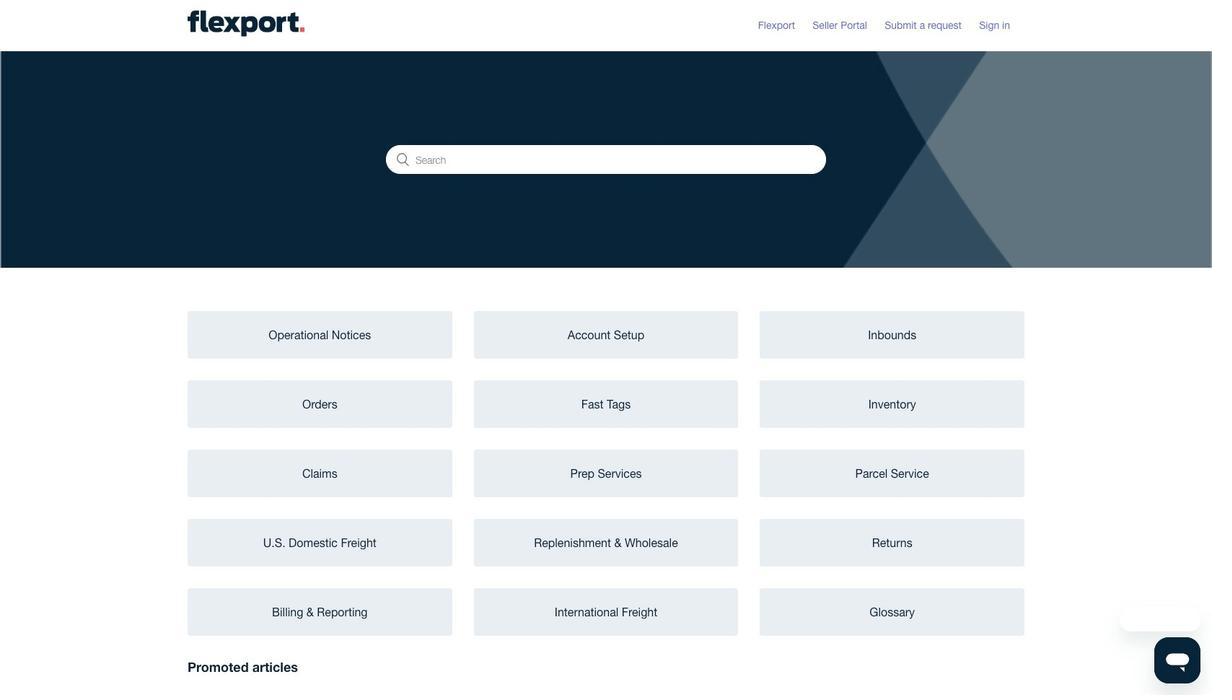Task type: vqa. For each thing, say whether or not it's contained in the screenshot.
BILLING
no



Task type: locate. For each thing, give the bounding box(es) containing it.
None search field
[[386, 145, 826, 174]]

main content
[[0, 51, 1213, 695]]

flexport help center help center home page image
[[188, 10, 305, 37]]



Task type: describe. For each thing, give the bounding box(es) containing it.
Search search field
[[386, 145, 826, 174]]



